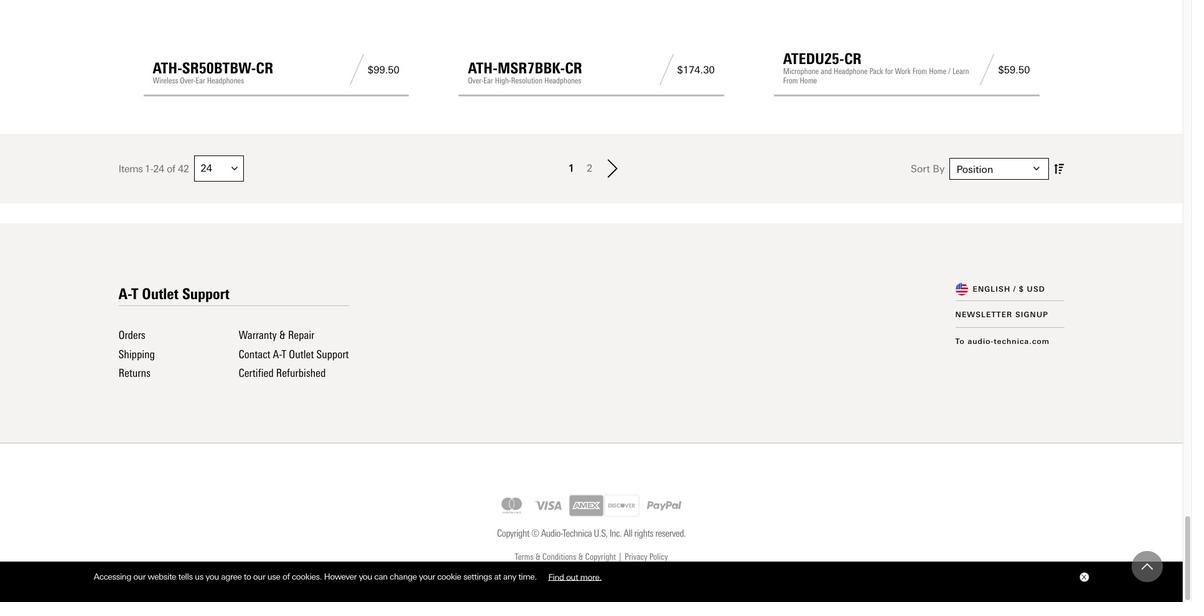 Task type: locate. For each thing, give the bounding box(es) containing it.
policy
[[650, 552, 668, 563]]

our right the to
[[253, 572, 265, 582]]

1 horizontal spatial /
[[1014, 285, 1017, 294]]

terms
[[515, 552, 534, 563]]

0 vertical spatial of
[[167, 163, 175, 175]]

cross image
[[1082, 575, 1087, 580]]

pager previous image
[[562, 171, 578, 190]]

1 horizontal spatial support
[[317, 348, 349, 362]]

cr inside ath-sr50btbw-cr wireless over-ear headphones
[[256, 59, 273, 77]]

1 horizontal spatial headphones
[[545, 76, 582, 85]]

you right us
[[206, 572, 219, 582]]

inc.
[[610, 528, 622, 540]]

1 horizontal spatial divider line image
[[656, 54, 678, 85]]

0 horizontal spatial from
[[784, 76, 798, 85]]

2 headphones from the left
[[545, 76, 582, 85]]

certified refurbished link
[[239, 367, 326, 381]]

& inside warranty & repair contact a-t outlet support certified refurbished
[[279, 329, 286, 343]]

1 horizontal spatial cr
[[565, 59, 583, 77]]

2 ath- from the left
[[468, 59, 498, 77]]

1 headphones from the left
[[207, 76, 244, 85]]

from right work
[[913, 67, 928, 76]]

of right use
[[283, 572, 290, 582]]

carrat down image right 42
[[231, 166, 238, 172]]

& up 'find out more.' link
[[579, 552, 584, 563]]

your
[[419, 572, 435, 582]]

0 horizontal spatial t
[[132, 285, 138, 303]]

2 horizontal spatial divider line image
[[977, 54, 999, 85]]

t up 'orders' link
[[132, 285, 138, 303]]

0 horizontal spatial our
[[133, 572, 146, 582]]

outlet up orders
[[142, 285, 179, 303]]

mastercard image
[[494, 495, 530, 517]]

certified
[[239, 367, 274, 381]]

headphones right wireless
[[207, 76, 244, 85]]

0 vertical spatial outlet
[[142, 285, 179, 303]]

2 over- from the left
[[468, 76, 484, 85]]

t inside warranty & repair contact a-t outlet support certified refurbished
[[282, 348, 287, 362]]

repair
[[288, 329, 315, 343]]

signup
[[1016, 311, 1049, 320]]

agree
[[221, 572, 242, 582]]

0 horizontal spatial over-
[[180, 76, 196, 85]]

rights
[[635, 528, 654, 540]]

a- up orders
[[119, 285, 132, 303]]

cr for ath-msr7bbk-cr
[[565, 59, 583, 77]]

to audio-technica.com link
[[956, 337, 1050, 346]]

1 horizontal spatial &
[[536, 552, 541, 563]]

& left repair in the left bottom of the page
[[279, 329, 286, 343]]

to
[[956, 337, 965, 346]]

ath- inside ath-msr7bbk-cr over-ear high-resolution headphones
[[468, 59, 498, 77]]

carrat down image left set descending direction image
[[1034, 166, 1041, 172]]

0 horizontal spatial ear
[[196, 76, 205, 85]]

you
[[206, 572, 219, 582], [359, 572, 372, 582]]

0 horizontal spatial ath-
[[153, 59, 182, 77]]

pack
[[870, 67, 884, 76]]

a- down warranty & repair link in the left bottom of the page
[[273, 348, 282, 362]]

1 horizontal spatial of
[[283, 572, 290, 582]]

over- left high-
[[468, 76, 484, 85]]

support
[[182, 285, 230, 303], [317, 348, 349, 362]]

audio-
[[541, 528, 563, 540]]

1 horizontal spatial ath-
[[468, 59, 498, 77]]

atedu25-
[[784, 50, 845, 68]]

you left can
[[359, 572, 372, 582]]

ear right wireless
[[196, 76, 205, 85]]

2 horizontal spatial &
[[579, 552, 584, 563]]

0 horizontal spatial divider line image
[[346, 54, 368, 85]]

orders link
[[119, 329, 145, 343]]

copyright left ©
[[497, 528, 530, 540]]

$59.50
[[999, 64, 1031, 76]]

24
[[153, 163, 164, 175]]

cr inside atedu25-cr microphone and headphone pack for work from home / learn from home
[[845, 50, 862, 68]]

1 you from the left
[[206, 572, 219, 582]]

1 horizontal spatial home
[[930, 67, 947, 76]]

ear
[[196, 76, 205, 85], [484, 76, 493, 85]]

1 ear from the left
[[196, 76, 205, 85]]

warranty
[[239, 329, 277, 343]]

divider line image
[[346, 54, 368, 85], [656, 54, 678, 85], [977, 54, 999, 85]]

/ left learn
[[949, 67, 951, 76]]

divider line image for ath-msr7bbk-cr
[[656, 54, 678, 85]]

ath-
[[153, 59, 182, 77], [468, 59, 498, 77]]

home left and at the right top of the page
[[800, 76, 818, 85]]

support inside warranty & repair contact a-t outlet support certified refurbished
[[317, 348, 349, 362]]

1 horizontal spatial ear
[[484, 76, 493, 85]]

0 horizontal spatial of
[[167, 163, 175, 175]]

contact a-t outlet support link
[[239, 348, 349, 362]]

1 horizontal spatial a-
[[273, 348, 282, 362]]

warranty & repair contact a-t outlet support certified refurbished
[[239, 329, 349, 381]]

change
[[390, 572, 417, 582]]

cr
[[845, 50, 862, 68], [256, 59, 273, 77], [565, 59, 583, 77]]

copyright
[[497, 528, 530, 540], [586, 552, 616, 563]]

sort
[[911, 163, 931, 175]]

3 divider line image from the left
[[977, 54, 999, 85]]

1-
[[145, 163, 153, 175]]

1 vertical spatial copyright
[[586, 552, 616, 563]]

2 our from the left
[[253, 572, 265, 582]]

home
[[930, 67, 947, 76], [800, 76, 818, 85]]

0 horizontal spatial you
[[206, 572, 219, 582]]

a- inside warranty & repair contact a-t outlet support certified refurbished
[[273, 348, 282, 362]]

divider line image for ath-sr50btbw-cr
[[346, 54, 368, 85]]

ath- for sr50btbw-
[[153, 59, 182, 77]]

1 vertical spatial /
[[1014, 285, 1017, 294]]

headphones right "resolution"
[[545, 76, 582, 85]]

orders shipping returns
[[119, 329, 155, 381]]

0 horizontal spatial &
[[279, 329, 286, 343]]

1 horizontal spatial carrat down image
[[1034, 166, 1041, 172]]

newsletter signup link
[[956, 311, 1049, 320]]

&
[[279, 329, 286, 343], [536, 552, 541, 563], [579, 552, 584, 563]]

& for warranty
[[279, 329, 286, 343]]

/
[[949, 67, 951, 76], [1014, 285, 1017, 294]]

home left learn
[[930, 67, 947, 76]]

1 over- from the left
[[180, 76, 196, 85]]

ear left high-
[[484, 76, 493, 85]]

t up "certified refurbished" "link"
[[282, 348, 287, 362]]

from down atedu25-
[[784, 76, 798, 85]]

copyright up more. on the bottom of the page
[[586, 552, 616, 563]]

1 horizontal spatial outlet
[[289, 348, 314, 362]]

carrat down image
[[231, 166, 238, 172], [1034, 166, 1041, 172]]

1 horizontal spatial you
[[359, 572, 372, 582]]

1 vertical spatial support
[[317, 348, 349, 362]]

0 horizontal spatial /
[[949, 67, 951, 76]]

and
[[821, 67, 832, 76]]

ath- inside ath-sr50btbw-cr wireless over-ear headphones
[[153, 59, 182, 77]]

2 divider line image from the left
[[656, 54, 678, 85]]

over-
[[180, 76, 196, 85], [468, 76, 484, 85]]

our
[[133, 572, 146, 582], [253, 572, 265, 582]]

& right terms
[[536, 552, 541, 563]]

1 horizontal spatial from
[[913, 67, 928, 76]]

1 vertical spatial of
[[283, 572, 290, 582]]

1 vertical spatial t
[[282, 348, 287, 362]]

0 horizontal spatial headphones
[[207, 76, 244, 85]]

by
[[933, 163, 945, 175]]

sr50btbw-
[[182, 59, 256, 77]]

/ left $
[[1014, 285, 1017, 294]]

find out more. link
[[539, 568, 611, 587]]

over- right wireless
[[180, 76, 196, 85]]

2 you from the left
[[359, 572, 372, 582]]

0 vertical spatial a-
[[119, 285, 132, 303]]

1 horizontal spatial copyright
[[586, 552, 616, 563]]

2 horizontal spatial cr
[[845, 50, 862, 68]]

of left 42
[[167, 163, 175, 175]]

0 vertical spatial /
[[949, 67, 951, 76]]

/ inside atedu25-cr microphone and headphone pack for work from home / learn from home
[[949, 67, 951, 76]]

however
[[324, 572, 357, 582]]

0 horizontal spatial cr
[[256, 59, 273, 77]]

privacy policy link
[[625, 551, 668, 565]]

returns link
[[119, 367, 151, 381]]

newsletter signup
[[956, 311, 1049, 320]]

outlet down repair in the left bottom of the page
[[289, 348, 314, 362]]

1 vertical spatial outlet
[[289, 348, 314, 362]]

0 horizontal spatial copyright
[[497, 528, 530, 540]]

1 divider line image from the left
[[346, 54, 368, 85]]

1 horizontal spatial t
[[282, 348, 287, 362]]

outlet
[[142, 285, 179, 303], [289, 348, 314, 362]]

1 horizontal spatial our
[[253, 572, 265, 582]]

cookies.
[[292, 572, 322, 582]]

ath-msr7bbk-cr over-ear high-resolution headphones
[[468, 59, 583, 85]]

headphones
[[207, 76, 244, 85], [545, 76, 582, 85]]

1 vertical spatial a-
[[273, 348, 282, 362]]

from
[[913, 67, 928, 76], [784, 76, 798, 85]]

0 horizontal spatial carrat down image
[[231, 166, 238, 172]]

to
[[244, 572, 251, 582]]

0 vertical spatial support
[[182, 285, 230, 303]]

our left website
[[133, 572, 146, 582]]

a-t outlet support
[[119, 285, 230, 303]]

over- inside ath-sr50btbw-cr wireless over-ear headphones
[[180, 76, 196, 85]]

1 ath- from the left
[[153, 59, 182, 77]]

cr inside ath-msr7bbk-cr over-ear high-resolution headphones
[[565, 59, 583, 77]]

1 horizontal spatial over-
[[468, 76, 484, 85]]

0 vertical spatial copyright
[[497, 528, 530, 540]]

technica.com
[[994, 337, 1050, 346]]

ear inside ath-msr7bbk-cr over-ear high-resolution headphones
[[484, 76, 493, 85]]

2 ear from the left
[[484, 76, 493, 85]]

a-
[[119, 285, 132, 303], [273, 348, 282, 362]]



Task type: describe. For each thing, give the bounding box(es) containing it.
returns
[[119, 367, 151, 381]]

microphone
[[784, 67, 819, 76]]

accessing
[[94, 572, 131, 582]]

terms & conditions & copyright
[[515, 552, 616, 563]]

refurbished
[[276, 367, 326, 381]]

msr7bbk-
[[498, 59, 565, 77]]

1
[[569, 163, 575, 174]]

use
[[268, 572, 280, 582]]

warranty & repair link
[[239, 329, 315, 343]]

to audio-technica.com
[[956, 337, 1050, 346]]

technica
[[563, 528, 592, 540]]

headphone
[[834, 67, 868, 76]]

2 link
[[584, 161, 596, 177]]

english
[[973, 285, 1011, 294]]

$99.50
[[368, 64, 400, 76]]

atedu25-cr microphone and headphone pack for work from home / learn from home
[[784, 50, 970, 85]]

american express image
[[569, 495, 605, 517]]

items
[[119, 163, 143, 175]]

english  / $ usd
[[973, 285, 1046, 294]]

copyright © audio-technica u.s, inc. all rights reserved.
[[497, 528, 686, 540]]

cookie
[[438, 572, 461, 582]]

set descending direction image
[[1055, 161, 1065, 177]]

orders
[[119, 329, 145, 343]]

contact
[[239, 348, 271, 362]]

sort by
[[911, 163, 945, 175]]

find
[[549, 572, 564, 582]]

visa image
[[530, 494, 569, 519]]

shipping
[[119, 348, 155, 362]]

wireless
[[153, 76, 178, 85]]

& for terms
[[536, 552, 541, 563]]

audio-
[[968, 337, 994, 346]]

©
[[532, 528, 539, 540]]

all
[[624, 528, 633, 540]]

shipping link
[[119, 348, 155, 362]]

1 our from the left
[[133, 572, 146, 582]]

headphones inside ath-sr50btbw-cr wireless over-ear headphones
[[207, 76, 244, 85]]

paypal image
[[640, 491, 689, 522]]

1 carrat down image from the left
[[231, 166, 238, 172]]

time.
[[519, 572, 537, 582]]

accessing our website tells us you agree to our use of cookies. however you can change your cookie settings at any time.
[[94, 572, 539, 582]]

ear inside ath-sr50btbw-cr wireless over-ear headphones
[[196, 76, 205, 85]]

privacy policy
[[625, 552, 668, 563]]

0 vertical spatial t
[[132, 285, 138, 303]]

usd
[[1028, 285, 1046, 294]]

can
[[375, 572, 388, 582]]

a-t outlet support heading
[[119, 285, 230, 303]]

reserved.
[[656, 528, 686, 540]]

ath-sr50btbw-cr wireless over-ear headphones
[[153, 59, 273, 85]]

over- inside ath-msr7bbk-cr over-ear high-resolution headphones
[[468, 76, 484, 85]]

settings
[[464, 572, 492, 582]]

2
[[587, 163, 593, 174]]

42
[[178, 163, 189, 175]]

out
[[566, 572, 578, 582]]

items 1-24 of 42
[[119, 163, 189, 175]]

arrow up image
[[1142, 562, 1154, 573]]

any
[[503, 572, 517, 582]]

find out more.
[[549, 572, 602, 582]]

0 horizontal spatial support
[[182, 285, 230, 303]]

terms & conditions & copyright link
[[515, 551, 616, 565]]

conditions
[[543, 552, 577, 563]]

cr for ath-sr50btbw-cr
[[256, 59, 273, 77]]

newsletter
[[956, 311, 1013, 320]]

next image
[[605, 160, 621, 178]]

work
[[896, 67, 911, 76]]

0 horizontal spatial home
[[800, 76, 818, 85]]

divider line image for atedu25-cr
[[977, 54, 999, 85]]

more.
[[581, 572, 602, 582]]

website
[[148, 572, 176, 582]]

for
[[886, 67, 894, 76]]

outlet inside warranty & repair contact a-t outlet support certified refurbished
[[289, 348, 314, 362]]

us
[[195, 572, 204, 582]]

2 carrat down image from the left
[[1034, 166, 1041, 172]]

learn
[[953, 67, 970, 76]]

headphones inside ath-msr7bbk-cr over-ear high-resolution headphones
[[545, 76, 582, 85]]

privacy
[[625, 552, 648, 563]]

$174.30
[[678, 64, 715, 76]]

high-
[[495, 76, 511, 85]]

0 horizontal spatial a-
[[119, 285, 132, 303]]

at
[[494, 572, 501, 582]]

ath- for msr7bbk-
[[468, 59, 498, 77]]

0 horizontal spatial outlet
[[142, 285, 179, 303]]

u.s,
[[594, 528, 608, 540]]

tells
[[178, 572, 193, 582]]

resolution
[[511, 76, 543, 85]]

$
[[1020, 285, 1025, 294]]

discover image
[[605, 495, 640, 517]]



Task type: vqa. For each thing, say whether or not it's contained in the screenshot.
Turntable for AT-LP60XBT-BK-CR
no



